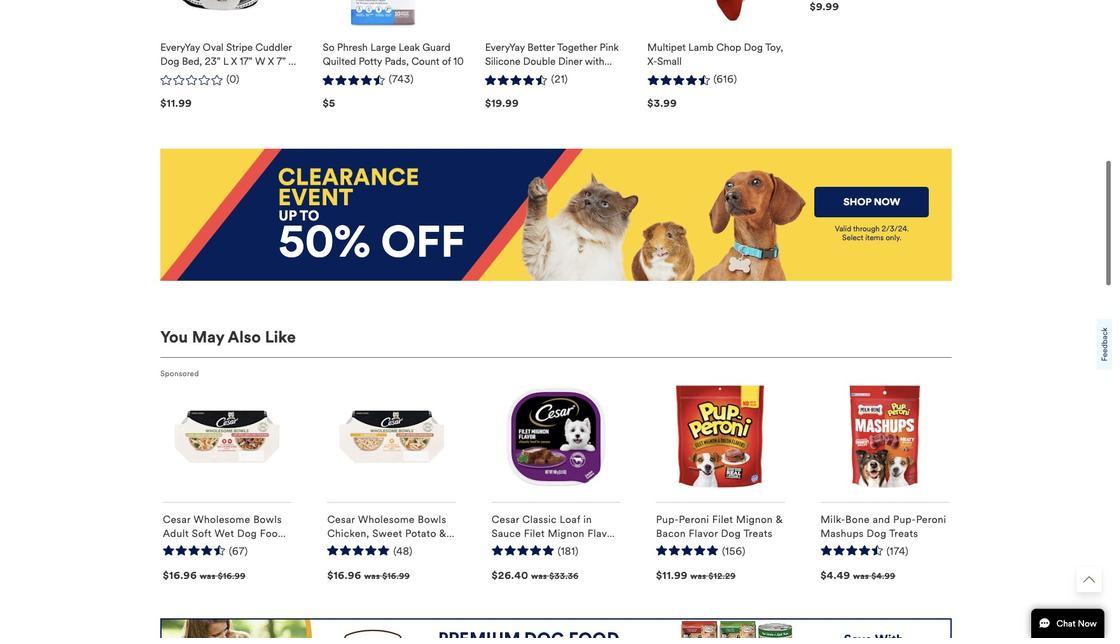 Task type: locate. For each thing, give the bounding box(es) containing it.
shop
[[844, 195, 872, 207]]

to
[[300, 207, 319, 224]]

50% off
[[279, 215, 465, 268]]

valid
[[835, 224, 852, 233]]

50%
[[279, 215, 371, 268]]

shop now
[[844, 195, 901, 207]]

you
[[160, 327, 188, 347]]

also
[[228, 327, 261, 347]]

shop now link
[[815, 186, 929, 217]]

sponsored
[[160, 369, 199, 378]]

2/3/24.
[[882, 224, 909, 233]]



Task type: describe. For each thing, give the bounding box(es) containing it.
valid through 2/3/24. select items only.
[[835, 224, 909, 242]]

only.
[[886, 233, 902, 242]]

up
[[279, 207, 297, 224]]

items
[[866, 233, 884, 242]]

you may also like
[[160, 327, 296, 347]]

styled arrow button link
[[1077, 568, 1102, 593]]

off
[[381, 215, 465, 268]]

up to
[[279, 207, 319, 224]]

winter clearance. image
[[279, 167, 418, 205]]

like
[[265, 327, 296, 347]]

now
[[874, 195, 901, 207]]

may
[[192, 327, 224, 347]]

scroll to top image
[[1084, 575, 1095, 586]]

through
[[853, 224, 880, 233]]

a cat, a gerbil, and a dog. image
[[519, 148, 808, 281]]

select
[[842, 233, 864, 242]]



Task type: vqa. For each thing, say whether or not it's contained in the screenshot.
Fish Deals image
no



